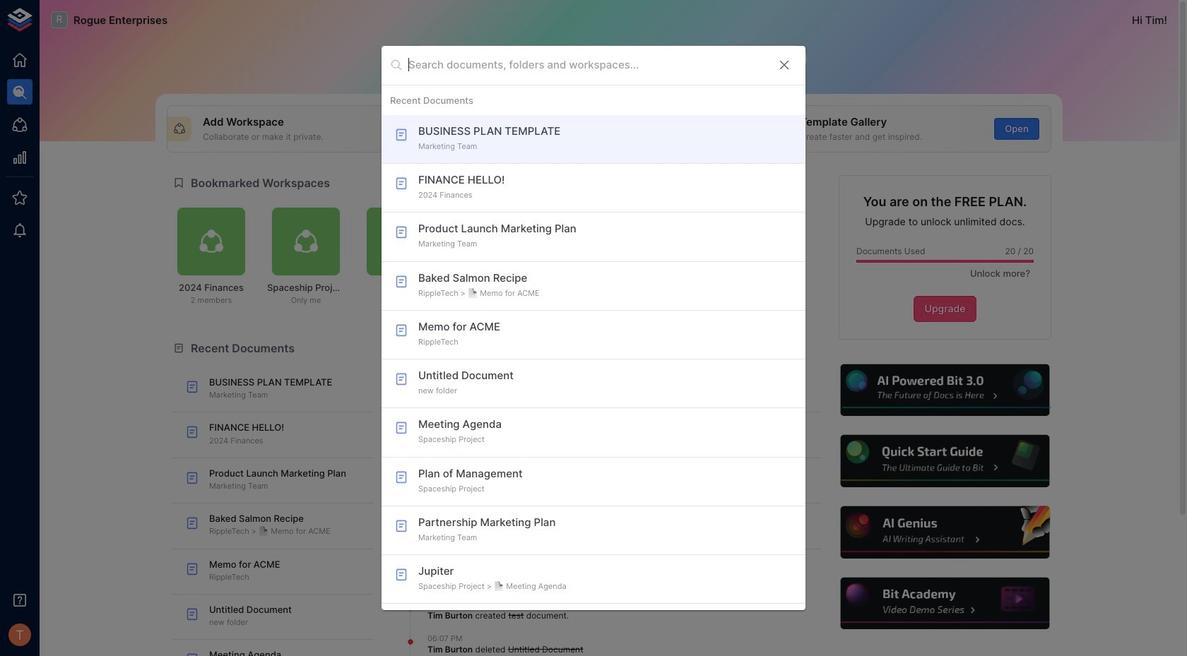 Task type: vqa. For each thing, say whether or not it's contained in the screenshot.
first help image from the top
yes



Task type: describe. For each thing, give the bounding box(es) containing it.
2 help image from the top
[[839, 433, 1051, 490]]

Search documents, folders and workspaces... text field
[[408, 54, 766, 76]]

3 help image from the top
[[839, 505, 1051, 561]]



Task type: locate. For each thing, give the bounding box(es) containing it.
dialog
[[382, 46, 806, 610]]

4 help image from the top
[[839, 576, 1051, 632]]

help image
[[839, 362, 1051, 418], [839, 433, 1051, 490], [839, 505, 1051, 561], [839, 576, 1051, 632]]

1 help image from the top
[[839, 362, 1051, 418]]



